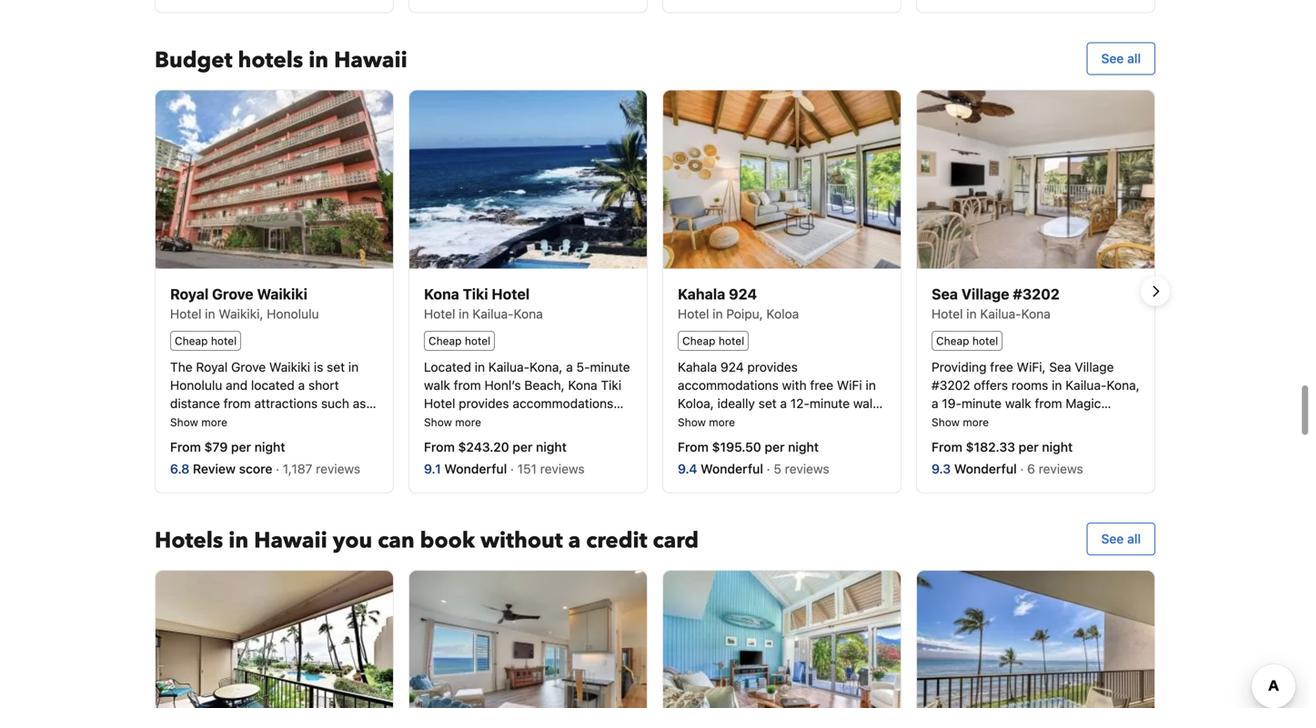 Task type: vqa. For each thing, say whether or not it's contained in the screenshot.
Nearby destinations
no



Task type: locate. For each thing, give the bounding box(es) containing it.
hotel up providing
[[973, 335, 998, 347]]

1 horizontal spatial walk
[[853, 396, 880, 411]]

from inside the royal grove waikiki is set in honolulu and located a short distance from attractions such as waikiki beach, international market place, and the famed duke paoa kahanamoku statue.
[[224, 396, 251, 411]]

2 horizontal spatial walk
[[1005, 396, 1032, 411]]

miles up scored 9.4 element at the right bottom
[[678, 433, 709, 448]]

walk
[[424, 378, 450, 393], [853, 396, 880, 411], [1005, 396, 1032, 411]]

2 see from the top
[[1102, 532, 1124, 547]]

2 from from the left
[[424, 440, 455, 455]]

2 all from the top
[[1128, 532, 1141, 547]]

2 kahala from the top
[[678, 360, 717, 375]]

kona, inside 'providing free wifi, sea village #3202 offers rooms in kailua-kona, a 19-minute walk from magic sands beach and 1.8 miles from kamakahonu beach.'
[[1107, 378, 1140, 393]]

4 more from the left
[[963, 416, 989, 429]]

in up providing
[[967, 307, 977, 322]]

walk down located
[[424, 378, 450, 393]]

kahala for kahala 924 provides accommodations with free wifi in koloa, ideally set a 12-minute walk from shipwreck beach and 0.7 miles from poipu beach.
[[678, 360, 717, 375]]

in right the rooms at the right of the page
[[1052, 378, 1062, 393]]

village up magic
[[1075, 360, 1114, 375]]

2 night from the left
[[536, 440, 567, 455]]

a inside kahala 924 provides accommodations with free wifi in koloa, ideally set a 12-minute walk from shipwreck beach and 0.7 miles from poipu beach.
[[780, 396, 787, 411]]

show more up kamakahonu
[[932, 416, 989, 429]]

151
[[518, 462, 537, 477]]

reviews down garden
[[540, 462, 585, 477]]

sea inside sea village #3202 hotel in kailua-kona
[[932, 286, 958, 303]]

0 vertical spatial royal
[[170, 286, 209, 303]]

0 vertical spatial #3202
[[1013, 286, 1060, 303]]

an
[[452, 414, 466, 429]]

from up scored 6.8 element
[[170, 440, 201, 455]]

cheap down kahala 924 hotel in poipu, koloa on the top
[[683, 335, 716, 347]]

2 rated wonderful element from the left
[[701, 462, 767, 477]]

village
[[962, 286, 1010, 303], [1075, 360, 1114, 375]]

reviews inside from $243.20 per night 9.1 wonderful 151 reviews
[[540, 462, 585, 477]]

royal up the
[[170, 286, 209, 303]]

1 show more button from the left
[[170, 414, 228, 429]]

hotel inside sea village #3202 hotel in kailua-kona
[[932, 307, 963, 322]]

3 show more from the left
[[678, 416, 735, 429]]

outdoor
[[470, 414, 516, 429]]

and inside kahala 924 provides accommodations with free wifi in koloa, ideally set a 12-minute walk from shipwreck beach and 0.7 miles from poipu beach.
[[813, 414, 835, 429]]

provides up outdoor
[[459, 396, 509, 411]]

0 vertical spatial sea
[[932, 286, 958, 303]]

cheap hotel up providing
[[936, 335, 998, 347]]

0 horizontal spatial #3202
[[932, 378, 971, 393]]

see for hotels in hawaii you can book without a credit card
[[1102, 532, 1124, 547]]

from inside from $182.33 per night 9.3 wonderful 6 reviews
[[932, 440, 963, 455]]

walk inside 'providing free wifi, sea village #3202 offers rooms in kailua-kona, a 19-minute walk from magic sands beach and 1.8 miles from kamakahonu beach.'
[[1005, 396, 1032, 411]]

free up barbecue
[[424, 433, 447, 448]]

located
[[424, 360, 471, 375]]

1 kahala from the top
[[678, 286, 726, 303]]

3 show from the left
[[678, 416, 706, 429]]

minute up 0.7
[[810, 396, 850, 411]]

minute
[[590, 360, 630, 375], [810, 396, 850, 411], [962, 396, 1002, 411]]

more up kamakahonu
[[963, 416, 989, 429]]

wonderful inside from $243.20 per night 9.1 wonderful 151 reviews
[[444, 462, 507, 477]]

0 vertical spatial provides
[[748, 360, 798, 375]]

beach
[[773, 414, 810, 429], [972, 414, 1008, 429]]

wonderful inside from $182.33 per night 9.3 wonderful 6 reviews
[[954, 462, 1017, 477]]

1 see all from the top
[[1102, 51, 1141, 66]]

0 vertical spatial honolulu
[[267, 307, 319, 322]]

924 for kahala 924 provides accommodations with free wifi in koloa, ideally set a 12-minute walk from shipwreck beach and 0.7 miles from poipu beach.
[[721, 360, 744, 375]]

1 vertical spatial 924
[[721, 360, 744, 375]]

in inside kahala 924 provides accommodations with free wifi in koloa, ideally set a 12-minute walk from shipwreck beach and 0.7 miles from poipu beach.
[[866, 378, 876, 393]]

from down located
[[454, 378, 481, 393]]

1 vertical spatial all
[[1128, 532, 1141, 547]]

with left 'an'
[[424, 414, 449, 429]]

1 vertical spatial tiki
[[601, 378, 622, 393]]

see all
[[1102, 51, 1141, 66], [1102, 532, 1141, 547]]

a
[[566, 360, 573, 375], [298, 378, 305, 393], [780, 396, 787, 411], [932, 396, 939, 411], [546, 433, 553, 448], [568, 526, 581, 556]]

3 from from the left
[[678, 440, 709, 455]]

sea up providing
[[932, 286, 958, 303]]

hotels in hawaii you can book without a credit card
[[155, 526, 699, 556]]

2 cheap hotel from the left
[[429, 335, 491, 347]]

show more button down distance
[[170, 414, 228, 429]]

in right is
[[348, 360, 359, 375]]

3 cheap hotel from the left
[[683, 335, 745, 347]]

in left 'poipu,'
[[713, 307, 723, 322]]

2 horizontal spatial minute
[[962, 396, 1002, 411]]

show more down distance
[[170, 416, 228, 429]]

honolulu
[[267, 307, 319, 322], [170, 378, 222, 393]]

12-
[[791, 396, 810, 411]]

rated wonderful element
[[444, 462, 510, 477], [701, 462, 767, 477], [954, 462, 1020, 477]]

0 vertical spatial all
[[1128, 51, 1141, 66]]

4 cheap hotel from the left
[[936, 335, 998, 347]]

beach. up from 5 reviews element
[[779, 433, 820, 448]]

1 vertical spatial #3202
[[932, 378, 971, 393]]

and down pool,
[[601, 433, 622, 448]]

royal right the
[[196, 360, 228, 375]]

royal inside royal grove waikiki hotel in waikiki, honolulu
[[170, 286, 209, 303]]

sea
[[932, 286, 958, 303], [1050, 360, 1072, 375]]

1 wonderful from the left
[[444, 462, 507, 477]]

1,187
[[283, 462, 313, 477]]

2 hotel from the left
[[465, 335, 491, 347]]

night up the 'score'
[[255, 440, 285, 455]]

night up from 5 reviews element
[[788, 440, 819, 455]]

free up offers
[[990, 360, 1014, 375]]

0 horizontal spatial walk
[[424, 378, 450, 393]]

9.4
[[678, 462, 697, 477]]

waikiki up located
[[269, 360, 310, 375]]

1 beach. from the left
[[779, 433, 820, 448]]

sands
[[932, 414, 968, 429]]

a inside 'providing free wifi, sea village #3202 offers rooms in kailua-kona, a 19-minute walk from magic sands beach and 1.8 miles from kamakahonu beach.'
[[932, 396, 939, 411]]

in up located
[[459, 307, 469, 322]]

night inside from $182.33 per night 9.3 wonderful 6 reviews
[[1042, 440, 1073, 455]]

1 vertical spatial kona,
[[1107, 378, 1140, 393]]

0 horizontal spatial honolulu
[[170, 378, 222, 393]]

kona down 5-
[[568, 378, 598, 393]]

0 vertical spatial beach,
[[525, 378, 565, 393]]

reviews for kona
[[540, 462, 585, 477]]

3 reviews from the left
[[785, 462, 830, 477]]

2 see all from the top
[[1102, 532, 1141, 547]]

1 horizontal spatial provides
[[748, 360, 798, 375]]

see
[[1102, 51, 1124, 66], [1102, 532, 1124, 547]]

in left the "waikiki,"
[[205, 307, 215, 322]]

is
[[314, 360, 323, 375]]

and left located
[[226, 378, 248, 393]]

4 from from the left
[[932, 440, 963, 455]]

9.1
[[424, 462, 441, 477]]

0 horizontal spatial rated wonderful element
[[444, 462, 510, 477]]

sea right wifi,
[[1050, 360, 1072, 375]]

1 horizontal spatial tiki
[[601, 378, 622, 393]]

from down magic
[[1091, 414, 1119, 429]]

1 horizontal spatial beach,
[[525, 378, 565, 393]]

set
[[327, 360, 345, 375], [759, 396, 777, 411]]

hotel for 924
[[719, 335, 745, 347]]

1 horizontal spatial minute
[[810, 396, 850, 411]]

924 for kahala 924 hotel in poipu, koloa
[[729, 286, 757, 303]]

4 show more button from the left
[[932, 414, 989, 429]]

hotel down the "waikiki,"
[[211, 335, 237, 347]]

paoa
[[331, 433, 360, 448]]

more for tiki
[[455, 416, 481, 429]]

1 hotel from the left
[[211, 335, 237, 347]]

miles inside kahala 924 provides accommodations with free wifi in koloa, ideally set a 12-minute walk from shipwreck beach and 0.7 miles from poipu beach.
[[678, 433, 709, 448]]

reviews inside from $182.33 per night 9.3 wonderful 6 reviews
[[1039, 462, 1083, 477]]

1 horizontal spatial #3202
[[1013, 286, 1060, 303]]

from inside from $243.20 per night 9.1 wonderful 151 reviews
[[424, 440, 455, 455]]

and left 1.8
[[1012, 414, 1034, 429]]

4 per from the left
[[1019, 440, 1039, 455]]

3 hotel from the left
[[719, 335, 745, 347]]

reviews right 5
[[785, 462, 830, 477]]

rated wonderful element for village
[[954, 462, 1020, 477]]

kona inside located in kailua-kona, a 5-minute walk from honl's beach, kona tiki hotel provides accommodations with an outdoor swimming pool, free private parking, a garden and barbecue facilities.
[[568, 378, 598, 393]]

cheap up providing
[[936, 335, 970, 347]]

2 beach. from the left
[[1011, 433, 1051, 448]]

in inside sea village #3202 hotel in kailua-kona
[[967, 307, 977, 322]]

accommodations up the swimming
[[513, 396, 614, 411]]

1 vertical spatial kahala
[[678, 360, 717, 375]]

the royal grove waikiki is set in honolulu and located a short distance from attractions such as waikiki beach, international market place, and the famed duke paoa kahanamoku statue.
[[170, 360, 376, 466]]

kahala inside kahala 924 hotel in poipu, koloa
[[678, 286, 726, 303]]

show up place,
[[170, 416, 198, 429]]

minute for kahala 924
[[810, 396, 850, 411]]

all
[[1128, 51, 1141, 66], [1128, 532, 1141, 547]]

tiki up located
[[463, 286, 488, 303]]

0 vertical spatial free
[[990, 360, 1014, 375]]

1 show more from the left
[[170, 416, 228, 429]]

walk down the rooms at the right of the page
[[1005, 396, 1032, 411]]

cheap hotel for kona
[[429, 335, 491, 347]]

cheap hotel
[[175, 335, 237, 347], [429, 335, 491, 347], [683, 335, 745, 347], [936, 335, 998, 347]]

show more down koloa, in the right bottom of the page
[[678, 416, 735, 429]]

2 horizontal spatial rated wonderful element
[[954, 462, 1020, 477]]

waikiki inside royal grove waikiki hotel in waikiki, honolulu
[[257, 286, 307, 303]]

and up kahanamoku
[[209, 433, 231, 448]]

in right wifi
[[866, 378, 876, 393]]

0 horizontal spatial with
[[424, 414, 449, 429]]

beach up $182.33
[[972, 414, 1008, 429]]

1 vertical spatial royal
[[196, 360, 228, 375]]

1 vertical spatial village
[[1075, 360, 1114, 375]]

minute inside kahala 924 provides accommodations with free wifi in koloa, ideally set a 12-minute walk from shipwreck beach and 0.7 miles from poipu beach.
[[810, 396, 850, 411]]

per inside from $243.20 per night 9.1 wonderful 151 reviews
[[513, 440, 533, 455]]

6.8
[[170, 462, 190, 477]]

in up honl's
[[475, 360, 485, 375]]

0 vertical spatial kahala
[[678, 286, 726, 303]]

see all for hotels in hawaii you can book without a credit card
[[1102, 532, 1141, 547]]

wonderful down $243.20
[[444, 462, 507, 477]]

ideally
[[718, 396, 755, 411]]

score
[[239, 462, 272, 477]]

1 horizontal spatial rated wonderful element
[[701, 462, 767, 477]]

sea inside 'providing free wifi, sea village #3202 offers rooms in kailua-kona, a 19-minute walk from magic sands beach and 1.8 miles from kamakahonu beach.'
[[1050, 360, 1072, 375]]

located
[[251, 378, 295, 393]]

kahala inside kahala 924 provides accommodations with free wifi in koloa, ideally set a 12-minute walk from shipwreck beach and 0.7 miles from poipu beach.
[[678, 360, 717, 375]]

cheap hotel down 'poipu,'
[[683, 335, 745, 347]]

night up from 6 reviews element
[[1042, 440, 1073, 455]]

per
[[231, 440, 251, 455], [513, 440, 533, 455], [765, 440, 785, 455], [1019, 440, 1039, 455]]

#3202 inside sea village #3202 hotel in kailua-kona
[[1013, 286, 1060, 303]]

4 night from the left
[[1042, 440, 1073, 455]]

minute down offers
[[962, 396, 1002, 411]]

honolulu inside royal grove waikiki hotel in waikiki, honolulu
[[267, 307, 319, 322]]

1 horizontal spatial beach.
[[1011, 433, 1051, 448]]

wonderful down $195.50
[[701, 462, 763, 477]]

0 vertical spatial grove
[[212, 286, 254, 303]]

2 per from the left
[[513, 440, 533, 455]]

more for 924
[[709, 416, 735, 429]]

rated wonderful element down $243.20
[[444, 462, 510, 477]]

from inside from $79 per night 6.8 review score 1,187 reviews
[[170, 440, 201, 455]]

0 horizontal spatial miles
[[678, 433, 709, 448]]

0 horizontal spatial minute
[[590, 360, 630, 375]]

a left 19-
[[932, 396, 939, 411]]

0 horizontal spatial provides
[[459, 396, 509, 411]]

1 rated wonderful element from the left
[[444, 462, 510, 477]]

beach, up the swimming
[[525, 378, 565, 393]]

kona,
[[530, 360, 563, 375], [1107, 378, 1140, 393]]

miles
[[1057, 414, 1088, 429], [678, 433, 709, 448]]

cheap hotel up located
[[429, 335, 491, 347]]

wonderful for 924
[[701, 462, 763, 477]]

$182.33
[[966, 440, 1016, 455]]

grove up located
[[231, 360, 266, 375]]

3 night from the left
[[788, 440, 819, 455]]

show more button down koloa, in the right bottom of the page
[[678, 414, 735, 429]]

1 night from the left
[[255, 440, 285, 455]]

credit
[[586, 526, 648, 556]]

set right is
[[327, 360, 345, 375]]

3 wonderful from the left
[[954, 462, 1017, 477]]

beach, inside located in kailua-kona, a 5-minute walk from honl's beach, kona tiki hotel provides accommodations with an outdoor swimming pool, free private parking, a garden and barbecue facilities.
[[525, 378, 565, 393]]

from
[[454, 378, 481, 393], [224, 396, 251, 411], [1035, 396, 1062, 411], [678, 414, 705, 429], [1091, 414, 1119, 429], [712, 433, 739, 448]]

1 vertical spatial with
[[424, 414, 449, 429]]

wifi
[[837, 378, 862, 393]]

1 cheap hotel from the left
[[175, 335, 237, 347]]

1 more from the left
[[201, 416, 228, 429]]

facilities.
[[483, 451, 535, 466]]

1 reviews from the left
[[316, 462, 361, 477]]

1 vertical spatial see all
[[1102, 532, 1141, 547]]

2 horizontal spatial wonderful
[[954, 462, 1017, 477]]

hotel for village
[[973, 335, 998, 347]]

waikiki up place,
[[170, 414, 211, 429]]

from up scored 9.1 element
[[424, 440, 455, 455]]

1 vertical spatial set
[[759, 396, 777, 411]]

rated pleasant element
[[193, 462, 276, 477]]

hotel
[[211, 335, 237, 347], [465, 335, 491, 347], [719, 335, 745, 347], [973, 335, 998, 347]]

in inside the royal grove waikiki is set in honolulu and located a short distance from attractions such as waikiki beach, international market place, and the famed duke paoa kahanamoku statue.
[[348, 360, 359, 375]]

provides inside kahala 924 provides accommodations with free wifi in koloa, ideally set a 12-minute walk from shipwreck beach and 0.7 miles from poipu beach.
[[748, 360, 798, 375]]

and inside 'providing free wifi, sea village #3202 offers rooms in kailua-kona, a 19-minute walk from magic sands beach and 1.8 miles from kamakahonu beach.'
[[1012, 414, 1034, 429]]

waikiki
[[257, 286, 307, 303], [269, 360, 310, 375], [170, 414, 211, 429]]

with up 12-
[[782, 378, 807, 393]]

3 more from the left
[[709, 416, 735, 429]]

kona inside sea village #3202 hotel in kailua-kona
[[1022, 307, 1051, 322]]

1 horizontal spatial kona,
[[1107, 378, 1140, 393]]

show more for kahala
[[678, 416, 735, 429]]

2 reviews from the left
[[540, 462, 585, 477]]

village inside sea village #3202 hotel in kailua-kona
[[962, 286, 1010, 303]]

1 from from the left
[[170, 440, 201, 455]]

night inside from $243.20 per night 9.1 wonderful 151 reviews
[[536, 440, 567, 455]]

show more button
[[170, 414, 228, 429], [424, 414, 481, 429], [678, 414, 735, 429], [932, 414, 989, 429]]

in inside royal grove waikiki hotel in waikiki, honolulu
[[205, 307, 215, 322]]

with
[[782, 378, 807, 393], [424, 414, 449, 429]]

3 rated wonderful element from the left
[[954, 462, 1020, 477]]

0 vertical spatial accommodations
[[678, 378, 779, 393]]

kahala for kahala 924 hotel in poipu, koloa
[[678, 286, 726, 303]]

budget hotels in hawaii region
[[140, 90, 1170, 494]]

1 vertical spatial sea
[[1050, 360, 1072, 375]]

2 horizontal spatial free
[[990, 360, 1014, 375]]

wonderful inside from $195.50 per night 9.4 wonderful 5 reviews
[[701, 462, 763, 477]]

cheap hotel up the
[[175, 335, 237, 347]]

walk inside kahala 924 provides accommodations with free wifi in koloa, ideally set a 12-minute walk from shipwreck beach and 0.7 miles from poipu beach.
[[853, 396, 880, 411]]

free
[[990, 360, 1014, 375], [810, 378, 834, 393], [424, 433, 447, 448]]

2 show more from the left
[[424, 416, 481, 429]]

1 horizontal spatial miles
[[1057, 414, 1088, 429]]

4 hotel from the left
[[973, 335, 998, 347]]

0 vertical spatial kona,
[[530, 360, 563, 375]]

minute inside 'providing free wifi, sea village #3202 offers rooms in kailua-kona, a 19-minute walk from magic sands beach and 1.8 miles from kamakahonu beach.'
[[962, 396, 1002, 411]]

hotel
[[492, 286, 530, 303], [170, 307, 202, 322], [424, 307, 455, 322], [678, 307, 709, 322], [932, 307, 963, 322], [424, 396, 455, 411]]

0 horizontal spatial free
[[424, 433, 447, 448]]

0 horizontal spatial beach
[[773, 414, 810, 429]]

2 show from the left
[[424, 416, 452, 429]]

cheap hotel for sea
[[936, 335, 998, 347]]

more
[[201, 416, 228, 429], [455, 416, 481, 429], [709, 416, 735, 429], [963, 416, 989, 429]]

per inside from $182.33 per night 9.3 wonderful 6 reviews
[[1019, 440, 1039, 455]]

cheap up the
[[175, 335, 208, 347]]

honolulu right the "waikiki,"
[[267, 307, 319, 322]]

3 cheap from the left
[[683, 335, 716, 347]]

short
[[308, 378, 339, 393]]

night
[[255, 440, 285, 455], [536, 440, 567, 455], [788, 440, 819, 455], [1042, 440, 1073, 455]]

from up the
[[224, 396, 251, 411]]

night for royal grove waikiki
[[255, 440, 285, 455]]

a down the swimming
[[546, 433, 553, 448]]

hotel inside located in kailua-kona, a 5-minute walk from honl's beach, kona tiki hotel provides accommodations with an outdoor swimming pool, free private parking, a garden and barbecue facilities.
[[424, 396, 455, 411]]

kailua- inside 'providing free wifi, sea village #3202 offers rooms in kailua-kona, a 19-minute walk from magic sands beach and 1.8 miles from kamakahonu beach.'
[[1066, 378, 1107, 393]]

1 horizontal spatial free
[[810, 378, 834, 393]]

0 vertical spatial 924
[[729, 286, 757, 303]]

hotel for grove
[[211, 335, 237, 347]]

1 horizontal spatial wonderful
[[701, 462, 763, 477]]

and inside located in kailua-kona, a 5-minute walk from honl's beach, kona tiki hotel provides accommodations with an outdoor swimming pool, free private parking, a garden and barbecue facilities.
[[601, 433, 622, 448]]

cheap
[[175, 335, 208, 347], [429, 335, 462, 347], [683, 335, 716, 347], [936, 335, 970, 347]]

per inside from $195.50 per night 9.4 wonderful 5 reviews
[[765, 440, 785, 455]]

rated wonderful element for 924
[[701, 462, 767, 477]]

more down ideally
[[709, 416, 735, 429]]

1 vertical spatial see
[[1102, 532, 1124, 547]]

hotel down the kona tiki hotel hotel in kailua-kona
[[465, 335, 491, 347]]

0 vertical spatial set
[[327, 360, 345, 375]]

barbecue
[[424, 451, 480, 466]]

1 horizontal spatial set
[[759, 396, 777, 411]]

minute up pool,
[[590, 360, 630, 375]]

0 vertical spatial miles
[[1057, 414, 1088, 429]]

cheap hotel for kahala
[[683, 335, 745, 347]]

tiki up pool,
[[601, 378, 622, 393]]

4 reviews from the left
[[1039, 462, 1083, 477]]

show more button down 19-
[[932, 414, 989, 429]]

grove inside the royal grove waikiki is set in honolulu and located a short distance from attractions such as waikiki beach, international market place, and the famed duke paoa kahanamoku statue.
[[231, 360, 266, 375]]

1 horizontal spatial honolulu
[[267, 307, 319, 322]]

0 vertical spatial see all
[[1102, 51, 1141, 66]]

0 horizontal spatial beach.
[[779, 433, 820, 448]]

1 see from the top
[[1102, 51, 1124, 66]]

a left short
[[298, 378, 305, 393]]

1 vertical spatial miles
[[678, 433, 709, 448]]

rated wonderful element down $195.50
[[701, 462, 767, 477]]

4 show more from the left
[[932, 416, 989, 429]]

1 vertical spatial provides
[[459, 396, 509, 411]]

0 horizontal spatial set
[[327, 360, 345, 375]]

accommodations
[[678, 378, 779, 393], [513, 396, 614, 411]]

1 vertical spatial accommodations
[[513, 396, 614, 411]]

4 cheap from the left
[[936, 335, 970, 347]]

1 horizontal spatial accommodations
[[678, 378, 779, 393]]

from $243.20 per night 9.1 wonderful 151 reviews
[[424, 440, 588, 477]]

beach,
[[525, 378, 565, 393], [215, 414, 255, 429]]

reviews right 6
[[1039, 462, 1083, 477]]

from 151 reviews element
[[510, 462, 588, 477]]

per for grove
[[231, 440, 251, 455]]

0 horizontal spatial accommodations
[[513, 396, 614, 411]]

providing
[[932, 360, 987, 375]]

lauloa resort 303, hotel in wailuku image
[[917, 571, 1155, 709]]

0 horizontal spatial sea
[[932, 286, 958, 303]]

3 per from the left
[[765, 440, 785, 455]]

magic
[[1066, 396, 1101, 411]]

kona up wifi,
[[1022, 307, 1051, 322]]

beach.
[[779, 433, 820, 448], [1011, 433, 1051, 448]]

free left wifi
[[810, 378, 834, 393]]

0 vertical spatial with
[[782, 378, 807, 393]]

and left 0.7
[[813, 414, 835, 429]]

night inside from $195.50 per night 9.4 wonderful 5 reviews
[[788, 440, 819, 455]]

village up providing
[[962, 286, 1010, 303]]

show for kahala
[[678, 416, 706, 429]]

2 beach from the left
[[972, 414, 1008, 429]]

0 vertical spatial see
[[1102, 51, 1124, 66]]

1 vertical spatial beach,
[[215, 414, 255, 429]]

with inside kahala 924 provides accommodations with free wifi in koloa, ideally set a 12-minute walk from shipwreck beach and 0.7 miles from poipu beach.
[[782, 378, 807, 393]]

scored 9.4 element
[[678, 462, 701, 477]]

from 6 reviews element
[[1020, 462, 1087, 477]]

1 per from the left
[[231, 440, 251, 455]]

0 horizontal spatial kona,
[[530, 360, 563, 375]]

more up private
[[455, 416, 481, 429]]

set inside kahala 924 provides accommodations with free wifi in koloa, ideally set a 12-minute walk from shipwreck beach and 0.7 miles from poipu beach.
[[759, 396, 777, 411]]

2 show more button from the left
[[424, 414, 481, 429]]

from for kahala
[[678, 440, 709, 455]]

beach inside kahala 924 provides accommodations with free wifi in koloa, ideally set a 12-minute walk from shipwreck beach and 0.7 miles from poipu beach.
[[773, 414, 810, 429]]

show more
[[170, 416, 228, 429], [424, 416, 481, 429], [678, 416, 735, 429], [932, 416, 989, 429]]

kona
[[424, 286, 459, 303], [514, 307, 543, 322], [1022, 307, 1051, 322], [568, 378, 598, 393]]

reviews inside from $195.50 per night 9.4 wonderful 5 reviews
[[785, 462, 830, 477]]

show
[[170, 416, 198, 429], [424, 416, 452, 429], [678, 416, 706, 429], [932, 416, 960, 429]]

miles inside 'providing free wifi, sea village #3202 offers rooms in kailua-kona, a 19-minute walk from magic sands beach and 1.8 miles from kamakahonu beach.'
[[1057, 414, 1088, 429]]

hawaii
[[334, 46, 407, 76], [254, 526, 327, 556]]

1 vertical spatial grove
[[231, 360, 266, 375]]

more up $79
[[201, 416, 228, 429]]

1 all from the top
[[1128, 51, 1141, 66]]

2 vertical spatial waikiki
[[170, 414, 211, 429]]

1 horizontal spatial with
[[782, 378, 807, 393]]

924
[[729, 286, 757, 303], [721, 360, 744, 375]]

1 vertical spatial honolulu
[[170, 378, 222, 393]]

show more button for kahala
[[678, 414, 735, 429]]

3 show more button from the left
[[678, 414, 735, 429]]

from up scored 9.4 element at the right bottom
[[678, 440, 709, 455]]

per inside from $79 per night 6.8 review score 1,187 reviews
[[231, 440, 251, 455]]

the
[[235, 433, 254, 448]]

from 1,187 reviews element
[[276, 462, 364, 477]]

924 inside kahala 924 hotel in poipu, koloa
[[729, 286, 757, 303]]

4 show from the left
[[932, 416, 960, 429]]

beach down 12-
[[773, 414, 810, 429]]

0 horizontal spatial beach,
[[215, 414, 255, 429]]

2 cheap from the left
[[429, 335, 462, 347]]

2 more from the left
[[455, 416, 481, 429]]

0 horizontal spatial hawaii
[[254, 526, 327, 556]]

0 horizontal spatial tiki
[[463, 286, 488, 303]]

grove
[[212, 286, 254, 303], [231, 360, 266, 375]]

set inside the royal grove waikiki is set in honolulu and located a short distance from attractions such as waikiki beach, international market place, and the famed duke paoa kahanamoku statue.
[[327, 360, 345, 375]]

1 horizontal spatial village
[[1075, 360, 1114, 375]]

see for budget hotels in hawaii
[[1102, 51, 1124, 66]]

and
[[226, 378, 248, 393], [813, 414, 835, 429], [1012, 414, 1034, 429], [209, 433, 231, 448], [601, 433, 622, 448]]

grove up the "waikiki,"
[[212, 286, 254, 303]]

924 inside kahala 924 provides accommodations with free wifi in koloa, ideally set a 12-minute walk from shipwreck beach and 0.7 miles from poipu beach.
[[721, 360, 744, 375]]

kamakahonu
[[932, 433, 1008, 448]]

0 vertical spatial village
[[962, 286, 1010, 303]]

0 horizontal spatial wonderful
[[444, 462, 507, 477]]

#3202
[[1013, 286, 1060, 303], [932, 378, 971, 393]]

hotel inside royal grove waikiki hotel in waikiki, honolulu
[[170, 307, 202, 322]]

0 horizontal spatial village
[[962, 286, 1010, 303]]

night inside from $79 per night 6.8 review score 1,187 reviews
[[255, 440, 285, 455]]

without
[[481, 526, 563, 556]]

show more up private
[[424, 416, 481, 429]]

1 cheap from the left
[[175, 335, 208, 347]]

show more button for royal
[[170, 414, 228, 429]]

accommodations up ideally
[[678, 378, 779, 393]]

0 vertical spatial waikiki
[[257, 286, 307, 303]]

minute inside located in kailua-kona, a 5-minute walk from honl's beach, kona tiki hotel provides accommodations with an outdoor swimming pool, free private parking, a garden and barbecue facilities.
[[590, 360, 630, 375]]

1 horizontal spatial hawaii
[[334, 46, 407, 76]]

#3202 up wifi,
[[1013, 286, 1060, 303]]

walk down wifi
[[853, 396, 880, 411]]

in inside 'providing free wifi, sea village #3202 offers rooms in kailua-kona, a 19-minute walk from magic sands beach and 1.8 miles from kamakahonu beach.'
[[1052, 378, 1062, 393]]

2 wonderful from the left
[[701, 462, 763, 477]]

1 beach from the left
[[773, 414, 810, 429]]

per for village
[[1019, 440, 1039, 455]]

as
[[353, 396, 366, 411]]

0 vertical spatial tiki
[[463, 286, 488, 303]]

in right hotels
[[309, 46, 329, 76]]

from inside from $195.50 per night 9.4 wonderful 5 reviews
[[678, 440, 709, 455]]

kahala 924 hotel in poipu, koloa
[[678, 286, 799, 322]]

2 vertical spatial free
[[424, 433, 447, 448]]

grove inside royal grove waikiki hotel in waikiki, honolulu
[[212, 286, 254, 303]]

1 show from the left
[[170, 416, 198, 429]]

924 up ideally
[[721, 360, 744, 375]]

924 up 'poipu,'
[[729, 286, 757, 303]]

1 vertical spatial free
[[810, 378, 834, 393]]

per up 6
[[1019, 440, 1039, 455]]

1 horizontal spatial beach
[[972, 414, 1008, 429]]

poipu
[[743, 433, 776, 448]]

1 horizontal spatial sea
[[1050, 360, 1072, 375]]

honolulu inside the royal grove waikiki is set in honolulu and located a short distance from attractions such as waikiki beach, international market place, and the famed duke paoa kahanamoku statue.
[[170, 378, 222, 393]]

cheap for sea
[[936, 335, 970, 347]]



Task type: describe. For each thing, give the bounding box(es) containing it.
show for sea
[[932, 416, 960, 429]]

show more for sea
[[932, 416, 989, 429]]

duke
[[298, 433, 328, 448]]

scored 6.8 element
[[170, 462, 193, 477]]

$195.50
[[712, 440, 761, 455]]

5
[[774, 462, 782, 477]]

poipu,
[[727, 307, 763, 322]]

kahanamoku
[[170, 451, 246, 466]]

budget hotels in hawaii
[[155, 46, 407, 76]]

9.3
[[932, 462, 951, 477]]

with inside located in kailua-kona, a 5-minute walk from honl's beach, kona tiki hotel provides accommodations with an outdoor swimming pool, free private parking, a garden and barbecue facilities.
[[424, 414, 449, 429]]

from for sea
[[932, 440, 963, 455]]

hotels
[[155, 526, 223, 556]]

in inside kahala 924 hotel in poipu, koloa
[[713, 307, 723, 322]]

kona tiki hotel hotel in kailua-kona
[[424, 286, 543, 322]]

free inside kahala 924 provides accommodations with free wifi in koloa, ideally set a 12-minute walk from shipwreck beach and 0.7 miles from poipu beach.
[[810, 378, 834, 393]]

from $182.33 per night 9.3 wonderful 6 reviews
[[932, 440, 1087, 477]]

show more button for sea
[[932, 414, 989, 429]]

all for hotels in hawaii you can book without a credit card
[[1128, 532, 1141, 547]]

located in kailua-kona, a 5-minute walk from honl's beach, kona tiki hotel provides accommodations with an outdoor swimming pool, free private parking, a garden and barbecue facilities.
[[424, 360, 630, 466]]

19-
[[942, 396, 962, 411]]

alii kai resort #5102, hotel in princeville image
[[410, 571, 647, 709]]

in right hotels at left
[[229, 526, 249, 556]]

next image
[[1145, 281, 1167, 303]]

such
[[321, 396, 349, 411]]

all for budget hotels in hawaii
[[1128, 51, 1141, 66]]

accommodations inside kahala 924 provides accommodations with free wifi in koloa, ideally set a 12-minute walk from shipwreck beach and 0.7 miles from poipu beach.
[[678, 378, 779, 393]]

0.7
[[839, 414, 856, 429]]

from down koloa, in the right bottom of the page
[[678, 414, 705, 429]]

beach inside 'providing free wifi, sea village #3202 offers rooms in kailua-kona, a 19-minute walk from magic sands beach and 1.8 miles from kamakahonu beach.'
[[972, 414, 1008, 429]]

show more button for kona
[[424, 414, 481, 429]]

cheap for royal
[[175, 335, 208, 347]]

beach, inside the royal grove waikiki is set in honolulu and located a short distance from attractions such as waikiki beach, international market place, and the famed duke paoa kahanamoku statue.
[[215, 414, 255, 429]]

in inside located in kailua-kona, a 5-minute walk from honl's beach, kona tiki hotel provides accommodations with an outdoor swimming pool, free private parking, a garden and barbecue facilities.
[[475, 360, 485, 375]]

#3202 inside 'providing free wifi, sea village #3202 offers rooms in kailua-kona, a 19-minute walk from magic sands beach and 1.8 miles from kamakahonu beach.'
[[932, 378, 971, 393]]

providing free wifi, sea village #3202 offers rooms in kailua-kona, a 19-minute walk from magic sands beach and 1.8 miles from kamakahonu beach.
[[932, 360, 1140, 448]]

kailua- inside the kona tiki hotel hotel in kailua-kona
[[473, 307, 514, 322]]

market
[[335, 414, 376, 429]]

walk for kahala
[[853, 396, 880, 411]]

from down "shipwreck"
[[712, 433, 739, 448]]

from for kona
[[424, 440, 455, 455]]

reviews for sea
[[1039, 462, 1083, 477]]

wonderful for village
[[954, 462, 1017, 477]]

show more for kona
[[424, 416, 481, 429]]

scored 9.3 element
[[932, 462, 954, 477]]

show more for royal
[[170, 416, 228, 429]]

famed
[[257, 433, 294, 448]]

parking,
[[495, 433, 542, 448]]

from $79 per night 6.8 review score 1,187 reviews
[[170, 440, 364, 477]]

place,
[[170, 433, 206, 448]]

tiki inside located in kailua-kona, a 5-minute walk from honl's beach, kona tiki hotel provides accommodations with an outdoor swimming pool, free private parking, a garden and barbecue facilities.
[[601, 378, 622, 393]]

1 vertical spatial hawaii
[[254, 526, 327, 556]]

in inside the kona tiki hotel hotel in kailua-kona
[[459, 307, 469, 322]]

a left 5-
[[566, 360, 573, 375]]

international
[[258, 414, 332, 429]]

cheap hotel for royal
[[175, 335, 237, 347]]

beach. inside kahala 924 provides accommodations with free wifi in koloa, ideally set a 12-minute walk from shipwreck beach and 0.7 miles from poipu beach.
[[779, 433, 820, 448]]

pali ke kua #3, hotel in princeville image
[[663, 571, 901, 709]]

kona, inside located in kailua-kona, a 5-minute walk from honl's beach, kona tiki hotel provides accommodations with an outdoor swimming pool, free private parking, a garden and barbecue facilities.
[[530, 360, 563, 375]]

a inside the royal grove waikiki is set in honolulu and located a short distance from attractions such as waikiki beach, international market place, and the famed duke paoa kahanamoku statue.
[[298, 378, 305, 393]]

the
[[170, 360, 193, 375]]

card
[[653, 526, 699, 556]]

you
[[333, 526, 372, 556]]

cheap for kahala
[[683, 335, 716, 347]]

kona up located
[[424, 286, 459, 303]]

cheap for kona
[[429, 335, 462, 347]]

$79
[[204, 440, 228, 455]]

pool,
[[582, 414, 611, 429]]

can
[[378, 526, 415, 556]]

hale ono loa 210, hotel in kahana image
[[156, 571, 393, 709]]

from for royal
[[170, 440, 201, 455]]

from inside located in kailua-kona, a 5-minute walk from honl's beach, kona tiki hotel provides accommodations with an outdoor swimming pool, free private parking, a garden and barbecue facilities.
[[454, 378, 481, 393]]

wifi,
[[1017, 360, 1046, 375]]

royal grove waikiki hotel in waikiki, honolulu
[[170, 286, 319, 322]]

book
[[420, 526, 475, 556]]

$243.20
[[458, 440, 509, 455]]

garden
[[556, 433, 597, 448]]

minute for sea village #3202
[[962, 396, 1002, 411]]

koloa
[[767, 307, 799, 322]]

hotel for tiki
[[465, 335, 491, 347]]

shipwreck
[[709, 414, 770, 429]]

show for royal
[[170, 416, 198, 429]]

provides inside located in kailua-kona, a 5-minute walk from honl's beach, kona tiki hotel provides accommodations with an outdoor swimming pool, free private parking, a garden and barbecue facilities.
[[459, 396, 509, 411]]

more for grove
[[201, 416, 228, 429]]

waikiki,
[[219, 307, 263, 322]]

wonderful for tiki
[[444, 462, 507, 477]]

per for 924
[[765, 440, 785, 455]]

private
[[451, 433, 491, 448]]

rated wonderful element for tiki
[[444, 462, 510, 477]]

show for kona
[[424, 416, 452, 429]]

kona up honl's
[[514, 307, 543, 322]]

kahala 924 provides accommodations with free wifi in koloa, ideally set a 12-minute walk from shipwreck beach and 0.7 miles from poipu beach.
[[678, 360, 880, 448]]

night for kahala 924
[[788, 440, 819, 455]]

per for tiki
[[513, 440, 533, 455]]

koloa,
[[678, 396, 714, 411]]

review
[[193, 462, 236, 477]]

kona tiki hotel, hotel in kailua-kona image
[[410, 91, 647, 269]]

from up 1.8
[[1035, 396, 1062, 411]]

1 vertical spatial waikiki
[[269, 360, 310, 375]]

6
[[1028, 462, 1036, 477]]

walk inside located in kailua-kona, a 5-minute walk from honl's beach, kona tiki hotel provides accommodations with an outdoor swimming pool, free private parking, a garden and barbecue facilities.
[[424, 378, 450, 393]]

beach. inside 'providing free wifi, sea village #3202 offers rooms in kailua-kona, a 19-minute walk from magic sands beach and 1.8 miles from kamakahonu beach.'
[[1011, 433, 1051, 448]]

a left credit
[[568, 526, 581, 556]]

0 vertical spatial hawaii
[[334, 46, 407, 76]]

attractions
[[254, 396, 318, 411]]

free inside located in kailua-kona, a 5-minute walk from honl's beach, kona tiki hotel provides accommodations with an outdoor swimming pool, free private parking, a garden and barbecue facilities.
[[424, 433, 447, 448]]

tiki inside the kona tiki hotel hotel in kailua-kona
[[463, 286, 488, 303]]

more for village
[[963, 416, 989, 429]]

budget
[[155, 46, 233, 76]]

kailua- inside located in kailua-kona, a 5-minute walk from honl's beach, kona tiki hotel provides accommodations with an outdoor swimming pool, free private parking, a garden and barbecue facilities.
[[489, 360, 530, 375]]

hotel inside kahala 924 hotel in poipu, koloa
[[678, 307, 709, 322]]

sea village #3202 hotel in kailua-kona
[[932, 286, 1060, 322]]

see all for budget hotels in hawaii
[[1102, 51, 1141, 66]]

rooms
[[1012, 378, 1049, 393]]

village inside 'providing free wifi, sea village #3202 offers rooms in kailua-kona, a 19-minute walk from magic sands beach and 1.8 miles from kamakahonu beach.'
[[1075, 360, 1114, 375]]

royal grove waikiki, hotel in honolulu image
[[156, 91, 393, 269]]

kahala 924, hotel in koloa image
[[663, 91, 901, 269]]

1.8
[[1037, 414, 1054, 429]]

walk for sea
[[1005, 396, 1032, 411]]

reviews for kahala
[[785, 462, 830, 477]]

5-
[[577, 360, 590, 375]]

offers
[[974, 378, 1008, 393]]

from $195.50 per night 9.4 wonderful 5 reviews
[[678, 440, 833, 477]]

honl's
[[485, 378, 521, 393]]

night for kona tiki hotel
[[536, 440, 567, 455]]

free inside 'providing free wifi, sea village #3202 offers rooms in kailua-kona, a 19-minute walk from magic sands beach and 1.8 miles from kamakahonu beach.'
[[990, 360, 1014, 375]]

sea village #3202, hotel in kailua-kona image
[[917, 91, 1155, 269]]

distance
[[170, 396, 220, 411]]

swimming
[[519, 414, 578, 429]]

from 5 reviews element
[[767, 462, 833, 477]]

accommodations inside located in kailua-kona, a 5-minute walk from honl's beach, kona tiki hotel provides accommodations with an outdoor swimming pool, free private parking, a garden and barbecue facilities.
[[513, 396, 614, 411]]

reviews inside from $79 per night 6.8 review score 1,187 reviews
[[316, 462, 361, 477]]

statue.
[[250, 451, 291, 466]]

night for sea village #3202
[[1042, 440, 1073, 455]]

kailua- inside sea village #3202 hotel in kailua-kona
[[980, 307, 1022, 322]]

scored 9.1 element
[[424, 462, 444, 477]]

hotels
[[238, 46, 303, 76]]

royal inside the royal grove waikiki is set in honolulu and located a short distance from attractions such as waikiki beach, international market place, and the famed duke paoa kahanamoku statue.
[[196, 360, 228, 375]]



